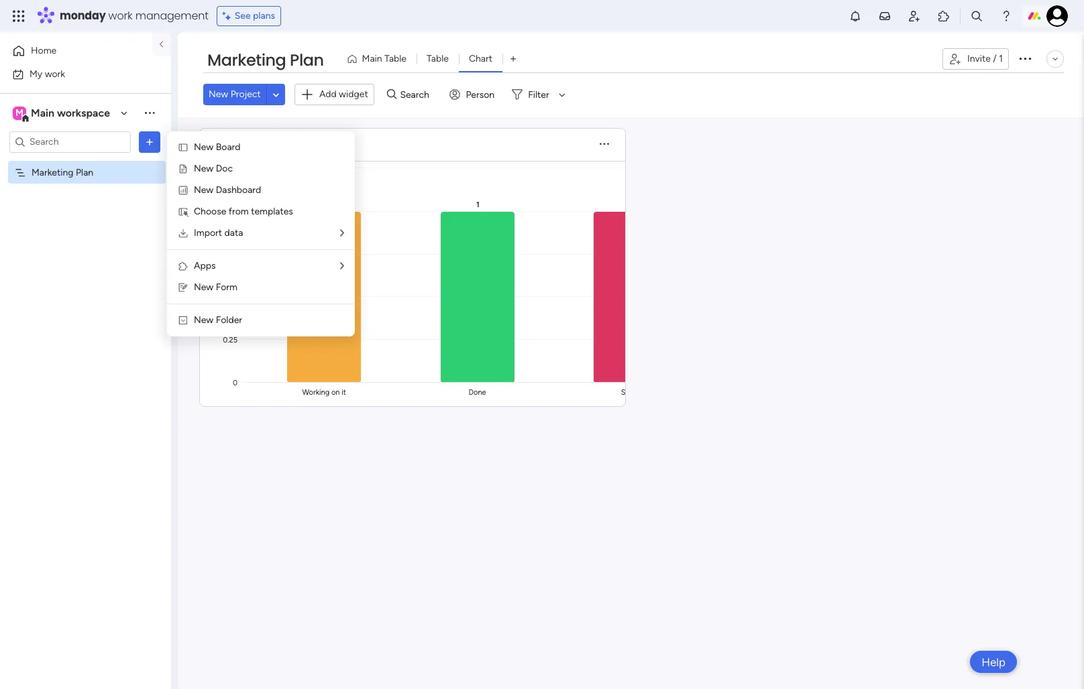 Task type: vqa. For each thing, say whether or not it's contained in the screenshot.
bottom Work
yes



Task type: describe. For each thing, give the bounding box(es) containing it.
service icon image
[[178, 164, 188, 174]]

new for new doc
[[194, 163, 213, 174]]

new folder image
[[178, 315, 188, 326]]

invite members image
[[908, 9, 921, 23]]

main table button
[[341, 48, 417, 70]]

Search in workspace field
[[28, 134, 112, 150]]

workspace options image
[[143, 106, 156, 120]]

import data image
[[178, 228, 188, 239]]

work for monday
[[108, 8, 133, 23]]

m
[[15, 107, 23, 118]]

marketing inside "list box"
[[32, 167, 73, 178]]

workspace selection element
[[13, 105, 112, 122]]

choose from templates image
[[178, 207, 188, 217]]

workspace image
[[13, 106, 26, 120]]

doc
[[216, 163, 233, 174]]

filter button
[[507, 84, 570, 105]]

see
[[235, 10, 251, 21]]

form
[[216, 282, 237, 293]]

help button
[[970, 651, 1017, 673]]

search everything image
[[970, 9, 983, 23]]

notifications image
[[849, 9, 862, 23]]

add view image
[[510, 54, 516, 64]]

more dots image
[[600, 140, 609, 150]]

person button
[[444, 84, 503, 105]]

templates
[[251, 206, 293, 217]]

select product image
[[12, 9, 25, 23]]

filter
[[528, 89, 549, 100]]

invite
[[967, 53, 991, 64]]

see plans button
[[216, 6, 281, 26]]

new for new project
[[209, 89, 228, 100]]

new dashboard
[[194, 184, 261, 196]]

help
[[982, 656, 1006, 669]]

main for main table
[[362, 53, 382, 64]]

chart inside chart button
[[469, 53, 492, 64]]

main workspace
[[31, 106, 110, 119]]

plan inside field
[[290, 49, 324, 71]]

new for new form
[[194, 282, 213, 293]]

new board image
[[178, 142, 188, 153]]

person
[[466, 89, 495, 100]]

new project
[[209, 89, 261, 100]]

marketing inside field
[[207, 49, 286, 71]]

new board
[[194, 142, 240, 153]]

my work button
[[8, 63, 144, 85]]

data
[[224, 227, 243, 239]]

work for my
[[45, 68, 65, 79]]

table button
[[417, 48, 459, 70]]

add widget
[[319, 89, 368, 100]]

new project button
[[203, 84, 266, 105]]

Marketing Plan field
[[204, 49, 327, 72]]

marketing plan inside "list box"
[[32, 167, 93, 178]]

invite / 1 button
[[942, 48, 1009, 70]]

main for main workspace
[[31, 106, 54, 119]]

expand board header image
[[1050, 54, 1061, 64]]

dashboard
[[216, 184, 261, 196]]

chart main content
[[178, 117, 1084, 690]]

monday
[[60, 8, 106, 23]]



Task type: locate. For each thing, give the bounding box(es) containing it.
1 vertical spatial chart
[[221, 136, 255, 153]]

import data
[[194, 227, 243, 239]]

marketing
[[207, 49, 286, 71], [32, 167, 73, 178]]

2 list arrow image from the top
[[340, 262, 344, 271]]

inbox image
[[878, 9, 892, 23]]

project
[[231, 89, 261, 100]]

marketing plan down search in workspace field
[[32, 167, 93, 178]]

choose
[[194, 206, 226, 217]]

main
[[362, 53, 382, 64], [31, 106, 54, 119]]

1 horizontal spatial plan
[[290, 49, 324, 71]]

home
[[31, 45, 56, 56]]

new left the project
[[209, 89, 228, 100]]

table inside button
[[384, 53, 407, 64]]

new form
[[194, 282, 237, 293]]

v2 funnel image
[[268, 140, 277, 150]]

work right monday
[[108, 8, 133, 23]]

add widget button
[[294, 84, 374, 105]]

plan
[[290, 49, 324, 71], [76, 167, 93, 178]]

0 vertical spatial list arrow image
[[340, 229, 344, 238]]

options image
[[143, 135, 156, 149]]

new for new folder
[[194, 315, 213, 326]]

new right form "image"
[[194, 282, 213, 293]]

see plans
[[235, 10, 275, 21]]

list arrow image for import data
[[340, 229, 344, 238]]

1 list arrow image from the top
[[340, 229, 344, 238]]

new for new board
[[194, 142, 213, 153]]

main inside button
[[362, 53, 382, 64]]

1 horizontal spatial chart
[[469, 53, 492, 64]]

1 vertical spatial work
[[45, 68, 65, 79]]

apps image
[[937, 9, 951, 23]]

board
[[216, 142, 240, 153]]

list arrow image
[[340, 229, 344, 238], [340, 262, 344, 271]]

home button
[[8, 40, 144, 62]]

help image
[[1000, 9, 1013, 23]]

0 horizontal spatial work
[[45, 68, 65, 79]]

workspace
[[57, 106, 110, 119]]

Search field
[[397, 85, 437, 104]]

widget
[[339, 89, 368, 100]]

plan down search in workspace field
[[76, 167, 93, 178]]

invite / 1
[[967, 53, 1003, 64]]

marketing plan inside field
[[207, 49, 324, 71]]

apps image
[[178, 261, 188, 272]]

chart button
[[459, 48, 502, 70]]

0 vertical spatial chart
[[469, 53, 492, 64]]

1 horizontal spatial marketing
[[207, 49, 286, 71]]

new dashboard image
[[178, 185, 188, 196]]

/
[[993, 53, 997, 64]]

marketing plan
[[207, 49, 324, 71], [32, 167, 93, 178]]

new right service icon
[[194, 163, 213, 174]]

choose from templates
[[194, 206, 293, 217]]

main up widget
[[362, 53, 382, 64]]

plan inside "list box"
[[76, 167, 93, 178]]

arrow down image
[[554, 87, 570, 103]]

0 horizontal spatial main
[[31, 106, 54, 119]]

1 vertical spatial marketing
[[32, 167, 73, 178]]

table
[[384, 53, 407, 64], [427, 53, 449, 64]]

monday work management
[[60, 8, 208, 23]]

new
[[209, 89, 228, 100], [194, 142, 213, 153], [194, 163, 213, 174], [194, 184, 213, 196], [194, 282, 213, 293], [194, 315, 213, 326]]

list arrow image for apps
[[340, 262, 344, 271]]

from
[[229, 206, 249, 217]]

add
[[319, 89, 337, 100]]

work right my
[[45, 68, 65, 79]]

0 vertical spatial marketing plan
[[207, 49, 324, 71]]

0 vertical spatial work
[[108, 8, 133, 23]]

1 horizontal spatial table
[[427, 53, 449, 64]]

0 horizontal spatial plan
[[76, 167, 93, 178]]

chart inside chart main content
[[221, 136, 255, 153]]

1 horizontal spatial work
[[108, 8, 133, 23]]

new for new dashboard
[[194, 184, 213, 196]]

new doc
[[194, 163, 233, 174]]

0 horizontal spatial marketing
[[32, 167, 73, 178]]

0 horizontal spatial marketing plan
[[32, 167, 93, 178]]

1 horizontal spatial marketing plan
[[207, 49, 324, 71]]

table up search field
[[427, 53, 449, 64]]

marketing plan up angle down icon
[[207, 49, 324, 71]]

0 horizontal spatial table
[[384, 53, 407, 64]]

form image
[[178, 282, 188, 293]]

chart
[[469, 53, 492, 64], [221, 136, 255, 153]]

1 vertical spatial main
[[31, 106, 54, 119]]

option
[[0, 160, 171, 163]]

main inside workspace selection element
[[31, 106, 54, 119]]

folder
[[216, 315, 242, 326]]

1 vertical spatial marketing plan
[[32, 167, 93, 178]]

marketing plan list box
[[0, 158, 171, 365]]

main table
[[362, 53, 407, 64]]

main right workspace icon
[[31, 106, 54, 119]]

menu containing new board
[[167, 131, 355, 337]]

import
[[194, 227, 222, 239]]

work inside my work button
[[45, 68, 65, 79]]

0 vertical spatial plan
[[290, 49, 324, 71]]

v2 search image
[[387, 87, 397, 102]]

new right new dashboard icon on the left top of page
[[194, 184, 213, 196]]

options image
[[1017, 50, 1033, 66]]

new right new board icon
[[194, 142, 213, 153]]

my work
[[30, 68, 65, 79]]

1 vertical spatial list arrow image
[[340, 262, 344, 271]]

new inside button
[[209, 89, 228, 100]]

marketing down search in workspace field
[[32, 167, 73, 178]]

work
[[108, 8, 133, 23], [45, 68, 65, 79]]

management
[[135, 8, 208, 23]]

angle down image
[[273, 90, 279, 100]]

james peterson image
[[1046, 5, 1068, 27]]

0 vertical spatial main
[[362, 53, 382, 64]]

0 vertical spatial marketing
[[207, 49, 286, 71]]

1 vertical spatial plan
[[76, 167, 93, 178]]

plan up add
[[290, 49, 324, 71]]

chart up doc
[[221, 136, 255, 153]]

table up v2 search icon
[[384, 53, 407, 64]]

new folder
[[194, 315, 242, 326]]

plans
[[253, 10, 275, 21]]

my
[[30, 68, 42, 79]]

1 table from the left
[[384, 53, 407, 64]]

new right new folder icon
[[194, 315, 213, 326]]

1 horizontal spatial main
[[362, 53, 382, 64]]

table inside 'button'
[[427, 53, 449, 64]]

apps
[[194, 260, 216, 272]]

2 table from the left
[[427, 53, 449, 64]]

0 horizontal spatial chart
[[221, 136, 255, 153]]

menu
[[167, 131, 355, 337]]

chart left add view image
[[469, 53, 492, 64]]

marketing up the project
[[207, 49, 286, 71]]

1
[[999, 53, 1003, 64]]



